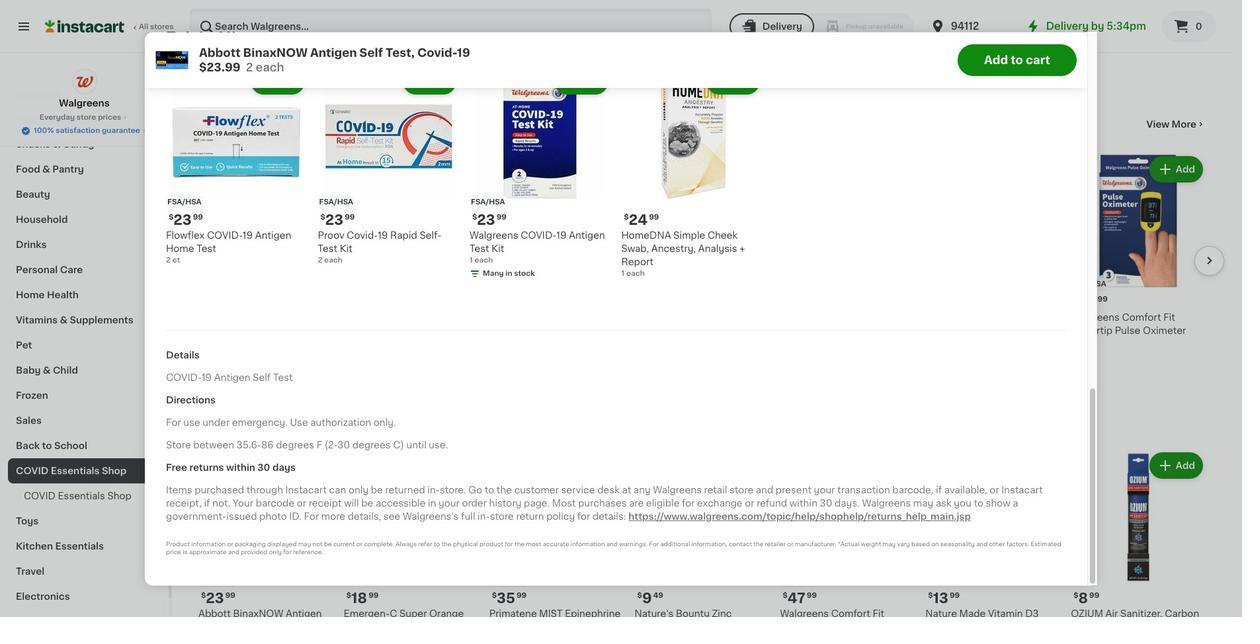 Task type: describe. For each thing, give the bounding box(es) containing it.
back to school link
[[8, 434, 161, 459]]

vary
[[898, 542, 910, 548]]

binaxnow for abbott binaxnow antigen self test, covid-19
[[233, 313, 284, 322]]

and left "warnings."
[[607, 542, 618, 548]]

$ 23 99 for flowflex covid-19 antigen home test
[[169, 213, 203, 227]]

100% satisfaction guarantee button
[[21, 123, 148, 136]]

electronics
[[16, 592, 70, 602]]

food & pantry
[[16, 165, 84, 174]]

your
[[233, 499, 254, 509]]

$ 23 99 for walgreens covid-19 antigen test kit
[[473, 213, 507, 227]]

99 inside $ 18 99
[[369, 592, 379, 600]]

show
[[986, 499, 1011, 509]]

for down displayed
[[283, 550, 292, 556]]

each inside proov covid-19 rapid self- test kit 2 each
[[324, 257, 343, 264]]

home inside flowflex covid-19 antigen home test 2 ct
[[166, 245, 194, 254]]

service type group
[[730, 13, 914, 40]]

covid- inside proov covid-19 rapid self- test kit 2 each
[[347, 231, 378, 241]]

$ 8 99
[[1074, 592, 1100, 605]]

household
[[16, 215, 68, 224]]

covid- for abbott binaxnow antigen self test, covid-19
[[244, 326, 275, 335]]

1 vertical spatial your
[[439, 499, 460, 509]]

35
[[497, 592, 516, 605]]

you
[[955, 499, 972, 509]]

can
[[329, 486, 346, 495]]

within inside items purchased through instacart can only be returned in-store. go to the customer service desk at any walgreens retail store and present your transaction barcode, if available, or instacart receipt, if not. your barcode or receipt will be accessible in your order history page. most purchases are eligible for exchange or refund within 30 days. walgreens may ask you to show a government-issued photo id. for more details, see walgreens's full in-store return policy for details:
[[790, 499, 818, 509]]

99 inside $ 13 99
[[950, 592, 961, 600]]

antigen for covid-19 antigen self test
[[214, 374, 251, 383]]

0 horizontal spatial covid-
[[166, 374, 202, 383]]

nature for 2000
[[635, 313, 667, 322]]

packaging
[[235, 542, 266, 548]]

physical
[[453, 542, 478, 548]]

walgreens for walgreens covid-19 antigen test kit 1 each
[[470, 231, 519, 241]]

instacart logo image
[[45, 19, 124, 34]]

to inside button
[[1011, 54, 1024, 65]]

$ inside $ 13 99
[[929, 592, 934, 600]]

& for supplements
[[60, 316, 68, 325]]

toys link
[[8, 509, 161, 534]]

rapid
[[391, 231, 418, 241]]

18
[[352, 592, 367, 605]]

99 inside $ 35 99
[[517, 592, 527, 600]]

0 vertical spatial be
[[371, 486, 383, 495]]

transaction
[[838, 486, 891, 495]]

analysis
[[699, 245, 738, 254]]

99 up walgreens covid-19 antigen test kit 1 each
[[497, 214, 507, 221]]

swab,
[[622, 245, 649, 254]]

walgreens link
[[59, 69, 110, 110]]

details,
[[348, 513, 381, 522]]

product group containing 24
[[622, 66, 763, 280]]

frozen
[[16, 391, 48, 400]]

1 horizontal spatial may
[[883, 542, 896, 548]]

to right back
[[42, 441, 52, 451]]

the inside items purchased through instacart can only be returned in-store. go to the customer service desk at any walgreens retail store and present your transaction barcode, if available, or instacart receipt, if not. your barcode or receipt will be accessible in your order history page. most purchases are eligible for exchange or refund within 30 days. walgreens may ask you to show a government-issued photo id. for more details, see walgreens's full in-store return policy for details:
[[497, 486, 512, 495]]

0 horizontal spatial for
[[166, 419, 181, 428]]

99 inside the $ 24 99
[[649, 214, 660, 221]]

or up show
[[990, 486, 1000, 495]]

kit inside proov covid-19 rapid self- test kit 2 each
[[340, 245, 353, 254]]

beauty
[[16, 190, 50, 199]]

& for candy
[[53, 140, 60, 149]]

30 inside items purchased through instacart can only be returned in-store. go to the customer service desk at any walgreens retail store and present your transaction barcode, if available, or instacart receipt, if not. your barcode or receipt will be accessible in your order history page. most purchases are eligible for exchange or refund within 30 days. walgreens may ask you to show a government-issued photo id. for more details, see walgreens's full in-store return policy for details:
[[820, 499, 833, 509]]

issued
[[227, 513, 257, 522]]

food
[[16, 165, 40, 174]]

vitamins & supplements link
[[8, 308, 161, 333]]

0 vertical spatial in-
[[428, 486, 440, 495]]

each inside abbott binaxnow antigen self test, covid-19 $23.99 2 each
[[256, 62, 284, 72]]

1 vertical spatial c
[[381, 326, 389, 335]]

or up id. at left
[[297, 499, 307, 509]]

100%
[[34, 127, 54, 134]]

items inside items purchased through instacart can only be returned in-store. go to the customer service desk at any walgreens retail store and present your transaction barcode, if available, or instacart receipt, if not. your barcode or receipt will be accessible in your order history page. most purchases are eligible for exchange or refund within 30 days. walgreens may ask you to show a government-issued photo id. for more details, see walgreens's full in-store return policy for details:
[[166, 486, 192, 495]]

5:34pm
[[1107, 21, 1147, 31]]

nature made vitamin d3 1000 iu (25 mcg) tablets button
[[781, 154, 916, 361]]

d3 for nature made vitamin d3 1000 iu (25 mcg) tablets
[[880, 313, 894, 322]]

orange
[[430, 313, 464, 322]]

emergen-
[[344, 313, 390, 322]]

23 for walgreens covid-19 antigen test kit
[[477, 213, 496, 227]]

antigen for abbott binaxnow antigen self test, covid-19
[[286, 313, 322, 322]]

proov covid-19 rapid self- test kit 2 each
[[318, 231, 442, 264]]

2 vertical spatial store
[[490, 513, 514, 522]]

nature made vitamin d3 2000 iu (50 mcg) softgels
[[635, 313, 759, 335]]

toys
[[16, 517, 39, 526]]

items purchased through instacart can only be returned in-store. go to the customer service desk at any walgreens retail store and present your transaction barcode, if available, or instacart receipt, if not. your barcode or receipt will be accessible in your order history page. most purchases are eligible for exchange or refund within 30 days. walgreens may ask you to show a government-issued photo id. for more details, see walgreens's full in-store return policy for details:
[[166, 486, 1044, 522]]

approximate
[[189, 550, 227, 556]]

pantry
[[52, 165, 84, 174]]

use
[[184, 419, 200, 428]]

iu for (25
[[806, 326, 816, 335]]

use
[[290, 419, 308, 428]]

service
[[562, 486, 595, 495]]

bronchodilator
[[490, 339, 559, 349]]

2 inside proov covid-19 rapid self- test kit 2 each
[[318, 257, 323, 264]]

1 horizontal spatial your
[[814, 486, 836, 495]]

returned
[[385, 486, 425, 495]]

days
[[273, 464, 296, 473]]

dietary
[[391, 326, 425, 335]]

+
[[740, 245, 746, 254]]

self for covid-19 antigen self test
[[253, 374, 271, 383]]

for right eligible
[[682, 499, 695, 509]]

& for child
[[43, 366, 51, 375]]

& right aid
[[57, 114, 65, 124]]

all stores
[[139, 23, 174, 30]]

0 vertical spatial 30
[[338, 441, 350, 450]]

epinephrine
[[565, 313, 621, 322]]

under
[[203, 419, 230, 428]]

abbott binaxnow antigen self test, covid-19
[[199, 313, 322, 335]]

photo
[[259, 513, 287, 522]]

c)
[[393, 441, 404, 450]]

medicine link
[[8, 81, 161, 107]]

store
[[166, 441, 191, 450]]

each inside homedna simple cheek swab, ancestry, analysis + report 1 each
[[627, 270, 645, 278]]

the left most
[[515, 542, 525, 548]]

delivery for delivery by 5:34pm
[[1047, 21, 1089, 31]]

all for all stores
[[139, 23, 148, 30]]

antigen inside flowflex covid-19 antigen home test 2 ct
[[255, 231, 291, 241]]

history
[[489, 499, 522, 509]]

23 for proov covid-19 rapid self- test kit
[[326, 213, 344, 227]]

supplement
[[344, 339, 401, 349]]

purchases
[[579, 499, 627, 509]]

99 down approximate at the left bottom of the page
[[226, 592, 236, 600]]

test, for abbott binaxnow antigen self test, covid-19 $23.99 2 each
[[386, 47, 415, 58]]

antigen inside walgreens covid-19 antigen test kit 1 each
[[569, 231, 605, 241]]

1 vertical spatial be
[[361, 499, 374, 509]]

proov
[[318, 231, 345, 241]]

1 horizontal spatial items
[[226, 29, 268, 43]]

is
[[183, 550, 188, 556]]

*actual
[[839, 542, 860, 548]]

flowflex covid-19 antigen home test 2 ct
[[166, 231, 291, 264]]

23 down approximate at the left bottom of the page
[[206, 592, 224, 605]]

walgreens up eligible
[[653, 486, 702, 495]]

to right you
[[974, 499, 984, 509]]

other
[[990, 542, 1006, 548]]

https://www.walgreens.com/topic/help/shophelp/returns_help_main.jsp link
[[629, 513, 972, 522]]

1 degrees from the left
[[276, 441, 314, 450]]

accessible
[[376, 499, 426, 509]]

23 for flowflex covid-19 antigen home test
[[174, 213, 192, 227]]

refund
[[757, 499, 788, 509]]

see
[[384, 513, 401, 522]]

test inside proov covid-19 rapid self- test kit 2 each
[[318, 245, 338, 254]]

product group containing 8
[[1072, 450, 1207, 617]]

to right 'go'
[[485, 486, 495, 495]]

aid
[[40, 114, 55, 124]]

baby & child link
[[8, 358, 161, 383]]

weight
[[862, 542, 882, 548]]

made for (50
[[669, 313, 695, 322]]

2 instacart from the left
[[1002, 486, 1044, 495]]

$ 9 49
[[638, 592, 664, 605]]

self for abbott binaxnow antigen self test, covid-19
[[199, 326, 217, 335]]

most
[[526, 542, 542, 548]]

0 horizontal spatial within
[[226, 464, 255, 473]]

19 inside abbott binaxnow antigen self test, covid-19
[[275, 326, 285, 335]]

24
[[629, 213, 648, 227]]

and left other
[[977, 542, 988, 548]]

items
[[221, 398, 262, 412]]

covid down 'related items'
[[199, 69, 268, 89]]

or left "packaging"
[[227, 542, 233, 548]]

covid down back
[[16, 467, 49, 476]]

only inside product information or packaging displayed may not be current or complete. always refer to the physical product for the most accurate information and warnings. for additional information, contact the retailer or manufacturer. *actual weight may vary based on seasonality and other factors. estimated price is approximate and provided only for reference.
[[269, 550, 282, 556]]

test inside flowflex covid-19 antigen home test 2 ct
[[197, 245, 216, 254]]

walgreens's
[[403, 513, 459, 522]]

personal
[[16, 265, 58, 275]]

food & pantry link
[[8, 157, 161, 182]]

lists
[[37, 42, 60, 52]]

primatene
[[490, 313, 537, 322]]

iu for (50
[[663, 326, 672, 335]]

1 inside walgreens covid-19 antigen test kit 1 each
[[470, 257, 473, 264]]

vitamins & supplements
[[16, 316, 133, 325]]

most
[[552, 499, 576, 509]]

current
[[334, 542, 355, 548]]

$ 47 99
[[783, 592, 817, 605]]

abbott binaxnow antigen self test, covid-19 button
[[199, 154, 333, 364]]

many in stock
[[483, 270, 535, 278]]

covid down $23.99
[[199, 117, 249, 131]]

delivery for delivery
[[763, 22, 803, 31]]

walgreens logo image
[[72, 69, 97, 94]]

$ inside the $ 24 99
[[624, 214, 629, 221]]

product group containing 47
[[1072, 154, 1207, 337]]

vitamins
[[16, 316, 58, 325]]

1 inside homedna simple cheek swab, ancestry, analysis + report 1 each
[[622, 270, 625, 278]]

$23.99
[[199, 62, 241, 72]]

safety
[[67, 114, 99, 124]]

99 inside 47 99
[[1098, 296, 1108, 303]]

desk
[[598, 486, 620, 495]]

0 horizontal spatial 30
[[258, 464, 270, 473]]

kit inside walgreens covid-19 antigen test kit 1 each
[[492, 245, 505, 254]]

1 instacart from the left
[[286, 486, 327, 495]]

& for pantry
[[42, 165, 50, 174]]

$ inside $ 18 99
[[347, 592, 352, 600]]

self for abbott binaxnow antigen self test, covid-19 $23.99 2 each
[[360, 47, 383, 58]]



Task type: locate. For each thing, give the bounding box(es) containing it.
to
[[1011, 54, 1024, 65], [42, 441, 52, 451], [485, 486, 495, 495], [974, 499, 984, 509], [434, 542, 440, 548]]

provided
[[241, 550, 268, 556]]

d3 inside nature made vitamin d3 1000 iu (25 mcg) tablets
[[880, 313, 894, 322]]

covid- for abbott binaxnow antigen self test, covid-19 $23.99 2 each
[[418, 47, 458, 58]]

made inside nature made vitamin d3 1000 iu (25 mcg) tablets
[[814, 313, 841, 322]]

2 made from the left
[[814, 313, 841, 322]]

0 horizontal spatial all
[[139, 23, 148, 30]]

barcode
[[256, 499, 295, 509]]

product group
[[166, 66, 307, 266], [318, 66, 459, 266], [470, 66, 611, 282], [622, 66, 763, 280], [199, 154, 333, 364], [344, 154, 479, 375], [490, 154, 624, 361], [635, 154, 770, 373], [1072, 154, 1207, 337], [199, 450, 333, 617], [1072, 450, 1207, 617]]

delivery inside button
[[763, 22, 803, 31]]

30
[[338, 441, 350, 450], [258, 464, 270, 473], [820, 499, 833, 509]]

1 horizontal spatial only
[[349, 486, 369, 495]]

ask
[[936, 499, 952, 509]]

your up days.
[[814, 486, 836, 495]]

self inside abbott binaxnow antigen self test, covid-19
[[199, 326, 217, 335]]

19 inside walgreens covid-19 antigen test kit 1 each
[[557, 231, 567, 241]]

d3 inside nature made vitamin d3 2000 iu (50 mcg) softgels
[[735, 313, 748, 322]]

1 vertical spatial 47
[[788, 592, 806, 605]]

in- up walgreens's
[[428, 486, 440, 495]]

each inside walgreens covid-19 antigen test kit 1 each
[[475, 257, 493, 264]]

personal care link
[[8, 257, 161, 283]]

1 horizontal spatial within
[[790, 499, 818, 509]]

47 inside item carousel "region"
[[1079, 295, 1097, 309]]

0 horizontal spatial may
[[298, 542, 311, 548]]

test, inside abbott binaxnow antigen self test, covid-19
[[219, 326, 241, 335]]

1 horizontal spatial 2
[[246, 62, 253, 72]]

23 up many
[[477, 213, 496, 227]]

sales link
[[8, 408, 161, 434]]

0 horizontal spatial nature
[[635, 313, 667, 322]]

1 vertical spatial covid-
[[347, 231, 378, 241]]

99 up proov covid-19 rapid self- test kit 2 each
[[345, 214, 355, 221]]

made inside nature made vitamin d3 2000 iu (50 mcg) softgels
[[669, 313, 695, 322]]

& down the '100%' at the left of page
[[53, 140, 60, 149]]

or left refund
[[745, 499, 755, 509]]

test, for abbott binaxnow antigen self test, covid-19
[[219, 326, 241, 335]]

(2-
[[325, 441, 338, 450]]

nature for 1000
[[781, 313, 812, 322]]

information up approximate at the left bottom of the page
[[191, 542, 226, 548]]

in inside item carousel "region"
[[506, 270, 513, 278]]

many
[[483, 270, 504, 278]]

go
[[469, 486, 483, 495]]

kit down proov
[[340, 245, 353, 254]]

view more
[[1147, 120, 1197, 129]]

the up the history
[[497, 486, 512, 495]]

store
[[77, 114, 96, 121], [730, 486, 754, 495], [490, 513, 514, 522]]

1 d3 from the left
[[735, 313, 748, 322]]

1 vertical spatial only
[[269, 550, 282, 556]]

vitamin inside emergen-c super orange vitamin c dietary supplement drink mix
[[344, 326, 379, 335]]

47 down manufacturer.
[[788, 592, 806, 605]]

1 horizontal spatial delivery
[[1047, 21, 1089, 31]]

35.6-
[[237, 441, 261, 450]]

0 horizontal spatial covid-
[[244, 326, 275, 335]]

$ inside $ 9 49
[[638, 592, 643, 600]]

delivery button
[[730, 13, 815, 40]]

30 left days
[[258, 464, 270, 473]]

1 horizontal spatial d3
[[880, 313, 894, 322]]

0 horizontal spatial if
[[204, 499, 210, 509]]

store up 100% satisfaction guarantee button
[[77, 114, 96, 121]]

1 vertical spatial if
[[204, 499, 210, 509]]

may down barcode,
[[914, 499, 934, 509]]

1 vertical spatial 1
[[622, 270, 625, 278]]

2 horizontal spatial may
[[914, 499, 934, 509]]

0 vertical spatial only
[[349, 486, 369, 495]]

for right "warnings."
[[650, 542, 659, 548]]

homedna
[[622, 231, 672, 241]]

$ 23 99 up many
[[473, 213, 507, 227]]

mcg) for (50
[[693, 326, 717, 335]]

abbott inside abbott binaxnow antigen self test, covid-19 $23.99 2 each
[[199, 47, 241, 58]]

vitamin inside nature made vitamin d3 1000 iu (25 mcg) tablets
[[843, 313, 878, 322]]

nature inside nature made vitamin d3 2000 iu (50 mcg) softgels
[[635, 313, 667, 322]]

each up many
[[475, 257, 493, 264]]

& inside "link"
[[60, 316, 68, 325]]

store inside 'link'
[[77, 114, 96, 121]]

1 horizontal spatial iu
[[806, 326, 816, 335]]

purchased
[[195, 486, 244, 495]]

& inside "link"
[[42, 165, 50, 174]]

covid- right "flowflex"
[[207, 231, 243, 241]]

information right accurate
[[571, 542, 605, 548]]

made up (50
[[669, 313, 695, 322]]

1 horizontal spatial 30
[[338, 441, 350, 450]]

only
[[349, 486, 369, 495], [269, 550, 282, 556]]

2 iu from the left
[[806, 326, 816, 335]]

covid- inside flowflex covid-19 antigen home test 2 ct
[[207, 231, 243, 241]]

only down displayed
[[269, 550, 282, 556]]

emergen-c super orange vitamin c dietary supplement drink mix
[[344, 313, 464, 349]]

1 kit from the left
[[340, 245, 353, 254]]

item carousel region containing 23
[[148, 60, 1067, 298]]

99 right 18
[[369, 592, 379, 600]]

2 vertical spatial 30
[[820, 499, 833, 509]]

product
[[480, 542, 504, 548]]

your
[[814, 486, 836, 495], [439, 499, 460, 509]]

and
[[756, 486, 774, 495], [607, 542, 618, 548], [977, 542, 988, 548], [228, 550, 240, 556]]

test up many
[[470, 245, 490, 254]]

in inside items purchased through instacart can only be returned in-store. go to the customer service desk at any walgreens retail store and present your transaction barcode, if available, or instacart receipt, if not. your barcode or receipt will be accessible in your order history page. most purchases are eligible for exchange or refund within 30 days. walgreens may ask you to show a government-issued photo id. for more details, see walgreens's full in-store return policy for details:
[[428, 499, 436, 509]]

walgreens down transaction
[[863, 499, 912, 509]]

abbott binaxnow antigen self test, covid-19 $23.99 2 each
[[199, 47, 470, 72]]

2 inside abbott binaxnow antigen self test, covid-19 $23.99 2 each
[[246, 62, 253, 72]]

binaxnow inside abbott binaxnow antigen self test, covid-19 $23.99 2 each
[[243, 47, 308, 58]]

iu left (50
[[663, 326, 672, 335]]

all for all items
[[199, 398, 217, 412]]

99 right 35
[[517, 592, 527, 600]]

oximeter
[[1144, 326, 1187, 335]]

manufacturer.
[[795, 542, 837, 548]]

and up refund
[[756, 486, 774, 495]]

1 horizontal spatial for
[[304, 513, 319, 522]]

antigen inside abbott binaxnow antigen self test, covid-19 $23.99 2 each
[[310, 47, 357, 58]]

0 vertical spatial store
[[77, 114, 96, 121]]

1 information from the left
[[191, 542, 226, 548]]

covid- inside walgreens covid-19 antigen test kit 1 each
[[521, 231, 557, 241]]

instacart up a
[[1002, 486, 1044, 495]]

item carousel region containing 47
[[199, 148, 1225, 387]]

1 horizontal spatial all
[[199, 398, 217, 412]]

0 horizontal spatial your
[[439, 499, 460, 509]]

★★★★★
[[926, 326, 972, 335], [926, 326, 972, 335]]

kit up many
[[492, 245, 505, 254]]

ancestry,
[[652, 245, 696, 254]]

in- right the 'full'
[[478, 513, 490, 522]]

mcg) inside nature made vitamin d3 1000 iu (25 mcg) tablets
[[836, 326, 860, 335]]

1 horizontal spatial covid-
[[207, 231, 243, 241]]

covid- for flowflex
[[207, 231, 243, 241]]

between
[[193, 441, 234, 450]]

use.
[[429, 441, 448, 450]]

2 horizontal spatial self
[[360, 47, 383, 58]]

walgreens for walgreens comfort fit fingertip pulse oximeter
[[1072, 313, 1120, 322]]

&
[[57, 114, 65, 124], [53, 140, 60, 149], [42, 165, 50, 174], [60, 316, 68, 325], [43, 366, 51, 375]]

0 horizontal spatial made
[[669, 313, 695, 322]]

19 inside proov covid-19 rapid self- test kit 2 each
[[378, 231, 388, 241]]

walgreens up many
[[470, 231, 519, 241]]

0 vertical spatial covid-
[[418, 47, 458, 58]]

$ 23 99 for proov covid-19 rapid self- test kit
[[321, 213, 355, 227]]

$ inside $ 47 99
[[783, 592, 788, 600]]

if left not.
[[204, 499, 210, 509]]

2 vertical spatial for
[[650, 542, 659, 548]]

1 horizontal spatial 1
[[622, 270, 625, 278]]

1 horizontal spatial vitamin
[[698, 313, 733, 322]]

vitamin down emergen-
[[344, 326, 379, 335]]

will
[[344, 499, 359, 509]]

0 vertical spatial in
[[506, 270, 513, 278]]

& right baby
[[43, 366, 51, 375]]

home inside 'link'
[[16, 291, 45, 300]]

antigen inside abbott binaxnow antigen self test, covid-19
[[286, 313, 322, 322]]

0 horizontal spatial 2
[[166, 257, 171, 264]]

iu inside nature made vitamin d3 1000 iu (25 mcg) tablets
[[806, 326, 816, 335]]

test, inside abbott binaxnow antigen self test, covid-19 $23.99 2 each
[[386, 47, 415, 58]]

baby & child
[[16, 366, 78, 375]]

degrees
[[276, 441, 314, 450], [353, 441, 391, 450]]

in left stock
[[506, 270, 513, 278]]

product group containing nature made vitamin d3 2000 iu (50 mcg) softgels
[[635, 154, 770, 373]]

for
[[166, 419, 181, 428], [304, 513, 319, 522], [650, 542, 659, 548]]

be
[[371, 486, 383, 495], [361, 499, 374, 509], [324, 542, 332, 548]]

each right $23.99
[[256, 62, 284, 72]]

baby
[[16, 366, 41, 375]]

2 horizontal spatial for
[[650, 542, 659, 548]]

2 vertical spatial self
[[253, 374, 271, 383]]

be up accessible
[[371, 486, 383, 495]]

view
[[1147, 120, 1170, 129]]

2 right $23.99
[[246, 62, 253, 72]]

1 vertical spatial within
[[790, 499, 818, 509]]

related
[[166, 29, 223, 43]]

nature inside nature made vitamin d3 1000 iu (25 mcg) tablets
[[781, 313, 812, 322]]

2 down proov
[[318, 257, 323, 264]]

0 vertical spatial within
[[226, 464, 255, 473]]

2 horizontal spatial covid-
[[418, 47, 458, 58]]

2 mcg) from the left
[[836, 326, 860, 335]]

$ 23 99 down approximate at the left bottom of the page
[[201, 592, 236, 605]]

0 vertical spatial your
[[814, 486, 836, 495]]

13
[[934, 592, 949, 605]]

1 mcg) from the left
[[693, 326, 717, 335]]

47 up fingertip
[[1079, 295, 1097, 309]]

1 vertical spatial for
[[304, 513, 319, 522]]

0 horizontal spatial store
[[77, 114, 96, 121]]

only up will
[[349, 486, 369, 495]]

simple
[[674, 231, 706, 241]]

2 degrees from the left
[[353, 441, 391, 450]]

19 inside flowflex covid-19 antigen home test 2 ct
[[243, 231, 253, 241]]

degrees down only.
[[353, 441, 391, 450]]

2 horizontal spatial vitamin
[[843, 313, 878, 322]]

mcg) right (25
[[836, 326, 860, 335]]

all up under
[[199, 398, 217, 412]]

2 inside flowflex covid-19 antigen home test 2 ct
[[166, 257, 171, 264]]

1 vertical spatial store
[[730, 486, 754, 495]]

snacks & candy link
[[8, 132, 161, 157]]

0 horizontal spatial degrees
[[276, 441, 314, 450]]

the left physical
[[442, 542, 452, 548]]

99 up fingertip
[[1098, 296, 1108, 303]]

19 inside abbott binaxnow antigen self test, covid-19 $23.99 2 each
[[458, 47, 470, 58]]

vitamin for softgels
[[698, 313, 733, 322]]

2 kit from the left
[[492, 245, 505, 254]]

walgreens for walgreens
[[59, 99, 110, 108]]

100% satisfaction guarantee
[[34, 127, 140, 134]]

& down health
[[60, 316, 68, 325]]

99 inside $ 47 99
[[807, 592, 817, 600]]

or right current
[[357, 542, 363, 548]]

aerosol
[[538, 326, 573, 335]]

1 nature from the left
[[635, 313, 667, 322]]

0 vertical spatial c
[[390, 313, 397, 322]]

0 vertical spatial if
[[936, 486, 943, 495]]

displayed
[[267, 542, 297, 548]]

if up ask
[[936, 486, 943, 495]]

abbott inside abbott binaxnow antigen self test, covid-19
[[199, 313, 231, 322]]

99 up "flowflex"
[[193, 214, 203, 221]]

made for (25
[[814, 313, 841, 322]]

binaxnow inside abbott binaxnow antigen self test, covid-19
[[233, 313, 284, 322]]

in up walgreens's
[[428, 499, 436, 509]]

0 horizontal spatial self
[[199, 326, 217, 335]]

antigen for abbott binaxnow antigen self test, covid-19 $23.99 2 each
[[310, 47, 357, 58]]

home health link
[[8, 283, 161, 308]]

99 right the 13
[[950, 592, 961, 600]]

cart
[[1026, 54, 1051, 65]]

2 d3 from the left
[[880, 313, 894, 322]]

test up for use under emergency. use authorization only.
[[273, 374, 293, 383]]

all left stores
[[139, 23, 148, 30]]

1 vertical spatial test,
[[219, 326, 241, 335]]

test down "flowflex"
[[197, 245, 216, 254]]

in
[[506, 270, 513, 278], [428, 499, 436, 509]]

vitamin inside nature made vitamin d3 2000 iu (50 mcg) softgels
[[698, 313, 733, 322]]

contact
[[729, 542, 753, 548]]

0 horizontal spatial delivery
[[763, 22, 803, 31]]

1 horizontal spatial in-
[[478, 513, 490, 522]]

only inside items purchased through instacart can only be returned in-store. go to the customer service desk at any walgreens retail store and present your transaction barcode, if available, or instacart receipt, if not. your barcode or receipt will be accessible in your order history page. most purchases are eligible for exchange or refund within 30 days. walgreens may ask you to show a government-issued photo id. for more details, see walgreens's full in-store return policy for details:
[[349, 486, 369, 495]]

snacks & candy
[[16, 140, 94, 149]]

prices
[[98, 114, 121, 121]]

self inside abbott binaxnow antigen self test, covid-19 $23.99 2 each
[[360, 47, 383, 58]]

2 horizontal spatial 2
[[318, 257, 323, 264]]

based
[[912, 542, 931, 548]]

frozen link
[[8, 383, 161, 408]]

covid- down details
[[166, 374, 202, 383]]

0
[[1196, 22, 1203, 31]]

99 down manufacturer.
[[807, 592, 817, 600]]

items up receipt,
[[166, 486, 192, 495]]

related items
[[166, 29, 268, 43]]

0 horizontal spatial in-
[[428, 486, 440, 495]]

https://www.walgreens.com/topic/help/shophelp/returns_help_main.jsp
[[629, 513, 972, 522]]

and inside items purchased through instacart can only be returned in-store. go to the customer service desk at any walgreens retail store and present your transaction barcode, if available, or instacart receipt, if not. your barcode or receipt will be accessible in your order history page. most purchases are eligible for exchange or refund within 30 days. walgreens may ask you to show a government-issued photo id. for more details, see walgreens's full in-store return policy for details:
[[756, 486, 774, 495]]

for right product
[[505, 542, 513, 548]]

0 horizontal spatial home
[[16, 291, 45, 300]]

0 vertical spatial all
[[139, 23, 148, 30]]

within up https://www.walgreens.com/topic/help/shophelp/returns_help_main.jsp
[[790, 499, 818, 509]]

0 vertical spatial 47
[[1079, 295, 1097, 309]]

d3 up softgels
[[735, 313, 748, 322]]

2 information from the left
[[571, 542, 605, 548]]

seasonality
[[941, 542, 975, 548]]

add to cart
[[985, 54, 1051, 65]]

1 vertical spatial in-
[[478, 513, 490, 522]]

9
[[643, 592, 652, 605]]

1 horizontal spatial 47
[[1079, 295, 1097, 309]]

abbott for abbott binaxnow antigen self test, covid-19
[[199, 313, 231, 322]]

or right retailer
[[788, 542, 794, 548]]

covid- for walgreens
[[521, 231, 557, 241]]

the left retailer
[[754, 542, 764, 548]]

available,
[[945, 486, 988, 495]]

99
[[193, 214, 203, 221], [345, 214, 355, 221], [497, 214, 507, 221], [649, 214, 660, 221], [1098, 296, 1108, 303], [226, 592, 236, 600], [369, 592, 379, 600], [517, 592, 527, 600], [807, 592, 817, 600], [950, 592, 961, 600], [1090, 592, 1100, 600]]

1 horizontal spatial store
[[490, 513, 514, 522]]

add
[[985, 54, 1009, 65], [277, 77, 297, 86], [429, 77, 449, 86], [581, 77, 601, 86], [733, 77, 753, 86], [304, 165, 323, 174], [449, 165, 468, 174], [595, 165, 614, 174], [1177, 165, 1196, 174], [1177, 461, 1196, 471]]

delivery by 5:34pm
[[1047, 21, 1147, 31]]

more
[[1172, 120, 1197, 129]]

99 inside $ 8 99
[[1090, 592, 1100, 600]]

within down 35.6- on the left of page
[[226, 464, 255, 473]]

fsa/hsa inside product "group"
[[1073, 281, 1107, 288]]

abbott up details
[[199, 313, 231, 322]]

flowflex
[[166, 231, 205, 241]]

2 horizontal spatial covid-
[[521, 231, 557, 241]]

0 horizontal spatial iu
[[663, 326, 672, 335]]

for left use
[[166, 419, 181, 428]]

94112 button
[[930, 8, 1010, 45]]

delivery by 5:34pm link
[[1026, 19, 1147, 34]]

1 iu from the left
[[663, 326, 672, 335]]

days.
[[835, 499, 860, 509]]

mcg) right (50
[[693, 326, 717, 335]]

c up supplement
[[381, 326, 389, 335]]

1 made from the left
[[669, 313, 695, 322]]

add inside button
[[985, 54, 1009, 65]]

for down purchases
[[578, 513, 591, 522]]

0 horizontal spatial c
[[381, 326, 389, 335]]

walgreens
[[59, 99, 110, 108], [470, 231, 519, 241], [1072, 313, 1120, 322], [653, 486, 702, 495], [863, 499, 912, 509]]

first aid & safety link
[[8, 107, 161, 132]]

made up (25
[[814, 313, 841, 322]]

binaxnow for abbott binaxnow antigen self test, covid-19 $23.99 2 each
[[243, 47, 308, 58]]

store up the 'exchange'
[[730, 486, 754, 495]]

c up dietary
[[390, 313, 397, 322]]

walgreens inside walgreens covid-19 antigen test kit 1 each
[[470, 231, 519, 241]]

covid- inside abbott binaxnow antigen self test, covid-19 $23.99 2 each
[[418, 47, 458, 58]]

to inside product information or packaging displayed may not be current or complete. always refer to the physical product for the most accurate information and warnings. for additional information, contact the retailer or manufacturer. *actual weight may vary based on seasonality and other factors. estimated price is approximate and provided only for reference.
[[434, 542, 440, 548]]

view more link
[[1147, 118, 1207, 131]]

1 horizontal spatial kit
[[492, 245, 505, 254]]

1 vertical spatial home
[[16, 291, 45, 300]]

abbott for abbott binaxnow antigen self test, covid-19 $23.99 2 each
[[199, 47, 241, 58]]

school
[[54, 441, 87, 451]]

1 horizontal spatial degrees
[[353, 441, 391, 450]]

0 horizontal spatial instacart
[[286, 486, 327, 495]]

0 vertical spatial for
[[166, 419, 181, 428]]

to left cart
[[1011, 54, 1024, 65]]

1 horizontal spatial if
[[936, 486, 943, 495]]

d3 for nature made vitamin d3 2000 iu (50 mcg) softgels
[[735, 313, 748, 322]]

1 horizontal spatial test,
[[386, 47, 415, 58]]

test inside walgreens covid-19 antigen test kit 1 each
[[470, 245, 490, 254]]

home up ct
[[166, 245, 194, 254]]

0 vertical spatial test,
[[386, 47, 415, 58]]

for inside product information or packaging displayed may not be current or complete. always refer to the physical product for the most accurate information and warnings. for additional information, contact the retailer or manufacturer. *actual weight may vary based on seasonality and other factors. estimated price is approximate and provided only for reference.
[[650, 542, 659, 548]]

full
[[461, 513, 476, 522]]

2 horizontal spatial 30
[[820, 499, 833, 509]]

(25
[[818, 326, 834, 335]]

vitamin up softgels
[[698, 313, 733, 322]]

nature up 2000 at the right of page
[[635, 313, 667, 322]]

$ 23 99 up "flowflex"
[[169, 213, 203, 227]]

essentials
[[273, 69, 376, 89], [252, 117, 327, 131], [51, 467, 100, 476], [58, 492, 105, 501], [55, 542, 104, 551]]

$ inside $ 8 99
[[1074, 592, 1079, 600]]

vitamin for tablets
[[843, 313, 878, 322]]

23 up "flowflex"
[[174, 213, 192, 227]]

1 vertical spatial items
[[166, 486, 192, 495]]

covid up the toys
[[24, 492, 56, 501]]

iu inside nature made vitamin d3 2000 iu (50 mcg) softgels
[[663, 326, 672, 335]]

0 horizontal spatial items
[[166, 486, 192, 495]]

may inside items purchased through instacart can only be returned in-store. go to the customer service desk at any walgreens retail store and present your transaction barcode, if available, or instacart receipt, if not. your barcode or receipt will be accessible in your order history page. most purchases are eligible for exchange or refund within 30 days. walgreens may ask you to show a government-issued photo id. for more details, see walgreens's full in-store return policy for details:
[[914, 499, 934, 509]]

eligible
[[647, 499, 680, 509]]

1 horizontal spatial self
[[253, 374, 271, 383]]

sales
[[16, 416, 42, 426]]

0 horizontal spatial mcg)
[[693, 326, 717, 335]]

$ 24 99
[[624, 213, 660, 227]]

30 left days.
[[820, 499, 833, 509]]

2 horizontal spatial store
[[730, 486, 754, 495]]

and down "packaging"
[[228, 550, 240, 556]]

0 vertical spatial home
[[166, 245, 194, 254]]

binaxnow
[[243, 47, 308, 58], [233, 313, 284, 322]]

iu left (25
[[806, 326, 816, 335]]

returns
[[190, 464, 224, 473]]

0 vertical spatial self
[[360, 47, 383, 58]]

walgreens inside the walgreens comfort fit fingertip pulse oximeter
[[1072, 313, 1120, 322]]

0 horizontal spatial vitamin
[[344, 326, 379, 335]]

1 vertical spatial in
[[428, 499, 436, 509]]

0 vertical spatial abbott
[[199, 47, 241, 58]]

covid- up stock
[[521, 231, 557, 241]]

0 horizontal spatial test,
[[219, 326, 241, 335]]

be inside product information or packaging displayed may not be current or complete. always refer to the physical product for the most accurate information and warnings. for additional information, contact the retailer or manufacturer. *actual weight may vary based on seasonality and other factors. estimated price is approximate and provided only for reference.
[[324, 542, 332, 548]]

0 horizontal spatial in
[[428, 499, 436, 509]]

guarantee
[[102, 127, 140, 134]]

(37)
[[975, 328, 989, 335]]

99 right 24
[[649, 214, 660, 221]]

0 vertical spatial items
[[226, 29, 268, 43]]

abbott up $23.99
[[199, 47, 241, 58]]

covid- inside abbott binaxnow antigen self test, covid-19
[[244, 326, 275, 335]]

None search field
[[189, 8, 713, 45]]

2 nature from the left
[[781, 313, 812, 322]]

1 horizontal spatial c
[[390, 313, 397, 322]]

item carousel region
[[148, 60, 1067, 298], [199, 148, 1225, 387]]

government-
[[166, 513, 227, 522]]

23
[[174, 213, 192, 227], [326, 213, 344, 227], [477, 213, 496, 227], [206, 592, 224, 605]]

mcg) for (25
[[836, 326, 860, 335]]

23 up proov
[[326, 213, 344, 227]]

$ 23 99 up proov
[[321, 213, 355, 227]]

2 vertical spatial covid-
[[244, 326, 275, 335]]

0 horizontal spatial 1
[[470, 257, 473, 264]]

1 horizontal spatial mcg)
[[836, 326, 860, 335]]

nature up 1000
[[781, 313, 812, 322]]

instacart up receipt
[[286, 486, 327, 495]]

additional
[[661, 542, 690, 548]]

for inside items purchased through instacart can only be returned in-store. go to the customer service desk at any walgreens retail store and present your transaction barcode, if available, or instacart receipt, if not. your barcode or receipt will be accessible in your order history page. most purchases are eligible for exchange or refund within 30 days. walgreens may ask you to show a government-issued photo id. for more details, see walgreens's full in-store return policy for details:
[[304, 513, 319, 522]]

$ inside $ 35 99
[[492, 592, 497, 600]]

mcg) inside nature made vitamin d3 2000 iu (50 mcg) softgels
[[693, 326, 717, 335]]

0 vertical spatial 1
[[470, 257, 473, 264]]

1 horizontal spatial covid-
[[347, 231, 378, 241]]



Task type: vqa. For each thing, say whether or not it's contained in the screenshot.
the Toys
yes



